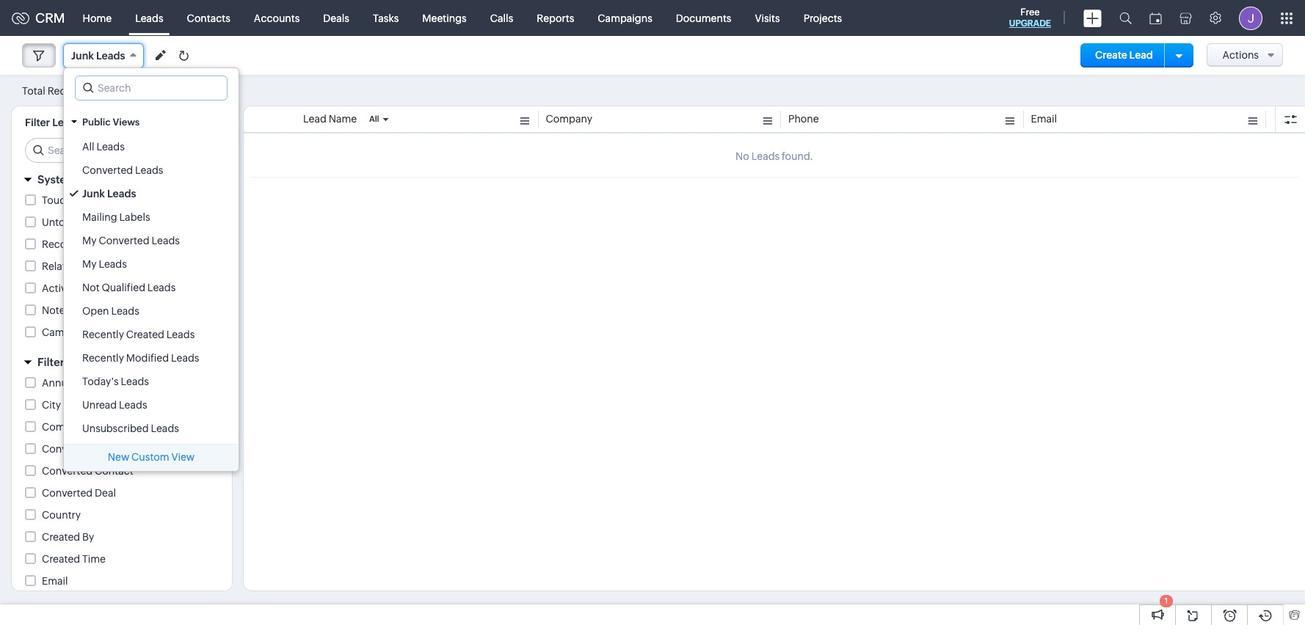 Task type: locate. For each thing, give the bounding box(es) containing it.
records up my converted leads
[[98, 217, 137, 228]]

converted down all leads at the top left
[[82, 164, 133, 176]]

create
[[1096, 49, 1128, 61]]

leads right home link at the left top of page
[[135, 12, 163, 24]]

mailing labels
[[82, 211, 150, 223]]

Search text field
[[76, 76, 227, 100]]

by inside dropdown button
[[67, 356, 80, 369]]

time
[[82, 554, 106, 565]]

junk down system defined filters
[[82, 188, 105, 200]]

converted
[[82, 164, 133, 176], [99, 235, 149, 247], [42, 444, 93, 455], [42, 466, 93, 477], [42, 488, 93, 499]]

by up "time"
[[82, 532, 94, 543]]

crm link
[[12, 10, 65, 26]]

all inside public views region
[[82, 141, 94, 153]]

0 horizontal spatial email
[[42, 576, 68, 587]]

0 vertical spatial action
[[78, 239, 110, 250]]

filter down 'total'
[[25, 117, 50, 128]]

created down "created by"
[[42, 554, 80, 565]]

all
[[369, 115, 379, 123], [82, 141, 94, 153]]

junk leads up 0
[[71, 50, 125, 62]]

total
[[22, 85, 45, 97]]

created up the modified
[[126, 329, 164, 341]]

by for filter
[[67, 356, 80, 369]]

open leads
[[82, 305, 139, 317]]

1 vertical spatial filter
[[37, 356, 64, 369]]

filter by fields button
[[12, 350, 232, 375]]

1 vertical spatial my
[[82, 258, 97, 270]]

records left 0
[[47, 85, 87, 97]]

converted up the converted contact
[[42, 444, 93, 455]]

my up not
[[82, 258, 97, 270]]

calls link
[[479, 0, 525, 36]]

1 vertical spatial email
[[42, 576, 68, 587]]

0 vertical spatial by
[[67, 356, 80, 369]]

1 horizontal spatial all
[[369, 115, 379, 123]]

0 vertical spatial all
[[369, 115, 379, 123]]

records for touched
[[86, 195, 125, 206]]

untouched records
[[42, 217, 137, 228]]

converted for converted account
[[42, 444, 93, 455]]

lead left name
[[303, 113, 327, 125]]

1 my from the top
[[82, 235, 97, 247]]

1 vertical spatial junk
[[82, 188, 105, 200]]

calendar image
[[1150, 12, 1162, 24]]

junk leads down the defined
[[82, 188, 136, 200]]

1 vertical spatial lead
[[303, 113, 327, 125]]

all leads
[[82, 141, 125, 153]]

country
[[42, 510, 81, 521]]

converted up converted deal
[[42, 466, 93, 477]]

0 vertical spatial junk
[[71, 50, 94, 62]]

reports link
[[525, 0, 586, 36]]

0 horizontal spatial company
[[42, 421, 89, 433]]

created down country
[[42, 532, 80, 543]]

1 vertical spatial all
[[82, 141, 94, 153]]

my down untouched records
[[82, 235, 97, 247]]

projects link
[[792, 0, 854, 36]]

converted contact
[[42, 466, 133, 477]]

deals
[[323, 12, 349, 24]]

projects
[[804, 12, 842, 24]]

1 vertical spatial campaigns
[[42, 327, 97, 338]]

create menu element
[[1075, 0, 1111, 36]]

1 vertical spatial action
[[122, 261, 153, 272]]

meetings link
[[411, 0, 479, 36]]

recently down open
[[82, 329, 124, 341]]

0 vertical spatial campaigns
[[598, 12, 653, 24]]

0 horizontal spatial action
[[78, 239, 110, 250]]

1 vertical spatial recently
[[82, 352, 124, 364]]

action up related records action
[[78, 239, 110, 250]]

new custom view
[[108, 452, 195, 463]]

company
[[546, 113, 593, 125], [42, 421, 89, 433]]

accounts
[[254, 12, 300, 24]]

converted for converted contact
[[42, 466, 93, 477]]

created inside public views region
[[126, 329, 164, 341]]

1 vertical spatial junk leads
[[82, 188, 136, 200]]

my for my leads
[[82, 258, 97, 270]]

action
[[78, 239, 110, 250], [122, 261, 153, 272]]

records for untouched
[[98, 217, 137, 228]]

logo image
[[12, 12, 29, 24]]

0 vertical spatial filter
[[25, 117, 50, 128]]

converted for converted leads
[[82, 164, 133, 176]]

leads down search text box at the top left
[[135, 164, 163, 176]]

my leads
[[82, 258, 127, 270]]

recently
[[82, 329, 124, 341], [82, 352, 124, 364]]

converted up country
[[42, 488, 93, 499]]

not
[[82, 282, 100, 294]]

create menu image
[[1084, 9, 1102, 27]]

reports
[[537, 12, 574, 24]]

defined
[[79, 173, 120, 186]]

leads down filters
[[107, 188, 136, 200]]

my
[[82, 235, 97, 247], [82, 258, 97, 270]]

junk leads
[[71, 50, 125, 62], [82, 188, 136, 200]]

create lead
[[1096, 49, 1153, 61]]

recently for recently modified leads
[[82, 352, 124, 364]]

0 vertical spatial lead
[[1130, 49, 1153, 61]]

0 horizontal spatial lead
[[303, 113, 327, 125]]

converted for converted deal
[[42, 488, 93, 499]]

records up mailing
[[86, 195, 125, 206]]

1 horizontal spatial lead
[[1130, 49, 1153, 61]]

all down by
[[82, 141, 94, 153]]

activities
[[42, 283, 86, 294]]

0 vertical spatial email
[[1031, 113, 1057, 125]]

0 vertical spatial created
[[126, 329, 164, 341]]

junk leads inside public views region
[[82, 188, 136, 200]]

0 vertical spatial company
[[546, 113, 593, 125]]

action up not qualified leads
[[122, 261, 153, 272]]

crm
[[35, 10, 65, 26]]

account
[[95, 444, 136, 455]]

2 vertical spatial created
[[42, 554, 80, 565]]

all right name
[[369, 115, 379, 123]]

0 horizontal spatial by
[[67, 356, 80, 369]]

leads down home link at the left top of page
[[96, 50, 125, 62]]

1 vertical spatial created
[[42, 532, 80, 543]]

0 vertical spatial junk leads
[[71, 50, 125, 62]]

lead name
[[303, 113, 357, 125]]

mailing
[[82, 211, 117, 223]]

records up not
[[80, 261, 120, 272]]

recently modified leads
[[82, 352, 199, 364]]

leads up unsubscribed leads
[[119, 399, 147, 411]]

by
[[84, 117, 96, 128]]

create lead button
[[1081, 43, 1168, 68]]

public views button
[[64, 109, 239, 135]]

campaigns right the reports 'link'
[[598, 12, 653, 24]]

filter up the annual
[[37, 356, 64, 369]]

2 recently from the top
[[82, 352, 124, 364]]

contacts
[[187, 12, 230, 24]]

records
[[47, 85, 87, 97], [86, 195, 125, 206], [98, 217, 137, 228], [80, 261, 120, 272]]

system defined filters button
[[12, 167, 232, 192]]

revenue
[[78, 377, 119, 389]]

filters
[[123, 173, 155, 186]]

0 vertical spatial recently
[[82, 329, 124, 341]]

Search text field
[[26, 139, 220, 162]]

labels
[[119, 211, 150, 223]]

campaigns down the notes
[[42, 327, 97, 338]]

1 horizontal spatial action
[[122, 261, 153, 272]]

converted down mailing labels
[[99, 235, 149, 247]]

recently up today's at the bottom of the page
[[82, 352, 124, 364]]

1 horizontal spatial company
[[546, 113, 593, 125]]

junk leads inside field
[[71, 50, 125, 62]]

0 horizontal spatial all
[[82, 141, 94, 153]]

1 horizontal spatial email
[[1031, 113, 1057, 125]]

converted deal
[[42, 488, 116, 499]]

notes
[[42, 305, 70, 316]]

leads right the modified
[[171, 352, 199, 364]]

filter
[[25, 117, 50, 128], [37, 356, 64, 369]]

junk up 0
[[71, 50, 94, 62]]

custom
[[132, 452, 169, 463]]

lead right create
[[1130, 49, 1153, 61]]

by up annual revenue
[[67, 356, 80, 369]]

by
[[67, 356, 80, 369], [82, 532, 94, 543]]

public
[[82, 117, 111, 128]]

related
[[42, 261, 78, 272]]

leads down qualified
[[111, 305, 139, 317]]

1 horizontal spatial by
[[82, 532, 94, 543]]

untouched
[[42, 217, 96, 228]]

2 my from the top
[[82, 258, 97, 270]]

lead inside create lead button
[[1130, 49, 1153, 61]]

filter inside dropdown button
[[37, 356, 64, 369]]

1 vertical spatial by
[[82, 532, 94, 543]]

lead
[[1130, 49, 1153, 61], [303, 113, 327, 125]]

junk inside field
[[71, 50, 94, 62]]

1 recently from the top
[[82, 329, 124, 341]]

0 vertical spatial my
[[82, 235, 97, 247]]



Task type: vqa. For each thing, say whether or not it's contained in the screenshot.
seventh the 5555 from the bottom of the page
no



Task type: describe. For each thing, give the bounding box(es) containing it.
by for created
[[82, 532, 94, 543]]

new
[[108, 452, 129, 463]]

filter leads by
[[25, 117, 96, 128]]

converted account
[[42, 444, 136, 455]]

tasks link
[[361, 0, 411, 36]]

profile element
[[1231, 0, 1272, 36]]

profile image
[[1239, 6, 1263, 30]]

system
[[37, 173, 76, 186]]

home
[[83, 12, 112, 24]]

unread
[[82, 399, 117, 411]]

leads right qualified
[[147, 282, 176, 294]]

filter for filter leads by
[[25, 117, 50, 128]]

all for all leads
[[82, 141, 94, 153]]

views
[[113, 117, 140, 128]]

contact
[[95, 466, 133, 477]]

record action
[[42, 239, 110, 250]]

unsubscribed
[[82, 423, 149, 435]]

leads left by
[[52, 117, 81, 128]]

touched
[[42, 195, 84, 206]]

visits link
[[743, 0, 792, 36]]

home link
[[71, 0, 123, 36]]

created for created time
[[42, 554, 80, 565]]

Junk Leads field
[[63, 43, 144, 68]]

upgrade
[[1009, 18, 1051, 29]]

filter for filter by fields
[[37, 356, 64, 369]]

public views region
[[64, 135, 239, 441]]

leads link
[[123, 0, 175, 36]]

leads up not qualified leads
[[152, 235, 180, 247]]

name
[[329, 113, 357, 125]]

new custom view link
[[64, 445, 239, 471]]

deal
[[95, 488, 116, 499]]

modified
[[126, 352, 169, 364]]

campaigns link
[[586, 0, 664, 36]]

leads up qualified
[[99, 258, 127, 270]]

unread leads
[[82, 399, 147, 411]]

all for all
[[369, 115, 379, 123]]

contacts link
[[175, 0, 242, 36]]

created by
[[42, 532, 94, 543]]

documents
[[676, 12, 732, 24]]

phone
[[789, 113, 819, 125]]

search image
[[1120, 12, 1132, 24]]

accounts link
[[242, 0, 312, 36]]

record
[[42, 239, 76, 250]]

search element
[[1111, 0, 1141, 36]]

leads up new custom view
[[151, 423, 179, 435]]

today's
[[82, 376, 119, 388]]

created for created by
[[42, 532, 80, 543]]

leads down public views
[[96, 141, 125, 153]]

unsubscribed leads
[[82, 423, 179, 435]]

1 horizontal spatial campaigns
[[598, 12, 653, 24]]

city
[[42, 399, 61, 411]]

leads up the modified
[[167, 329, 195, 341]]

touched records
[[42, 195, 125, 206]]

today's leads
[[82, 376, 149, 388]]

1
[[1165, 597, 1168, 606]]

not qualified leads
[[82, 282, 176, 294]]

1 vertical spatial company
[[42, 421, 89, 433]]

related records action
[[42, 261, 153, 272]]

records for total
[[47, 85, 87, 97]]

my converted leads
[[82, 235, 180, 247]]

annual
[[42, 377, 76, 389]]

leads inside field
[[96, 50, 125, 62]]

leads down filter by fields dropdown button
[[121, 376, 149, 388]]

annual revenue
[[42, 377, 119, 389]]

recently created leads
[[82, 329, 195, 341]]

public views
[[82, 117, 140, 128]]

free upgrade
[[1009, 7, 1051, 29]]

records for related
[[80, 261, 120, 272]]

deals link
[[312, 0, 361, 36]]

my for my converted leads
[[82, 235, 97, 247]]

documents link
[[664, 0, 743, 36]]

actions
[[1223, 49, 1259, 61]]

0
[[89, 86, 96, 97]]

filter by fields
[[37, 356, 114, 369]]

fields
[[82, 356, 114, 369]]

tasks
[[373, 12, 399, 24]]

total records 0
[[22, 85, 96, 97]]

view
[[171, 452, 195, 463]]

recently for recently created leads
[[82, 329, 124, 341]]

visits
[[755, 12, 780, 24]]

meetings
[[422, 12, 467, 24]]

system defined filters
[[37, 173, 155, 186]]

created time
[[42, 554, 106, 565]]

calls
[[490, 12, 513, 24]]

free
[[1021, 7, 1040, 18]]

open
[[82, 305, 109, 317]]

0 horizontal spatial campaigns
[[42, 327, 97, 338]]

junk inside public views region
[[82, 188, 105, 200]]

qualified
[[102, 282, 145, 294]]

converted leads
[[82, 164, 163, 176]]



